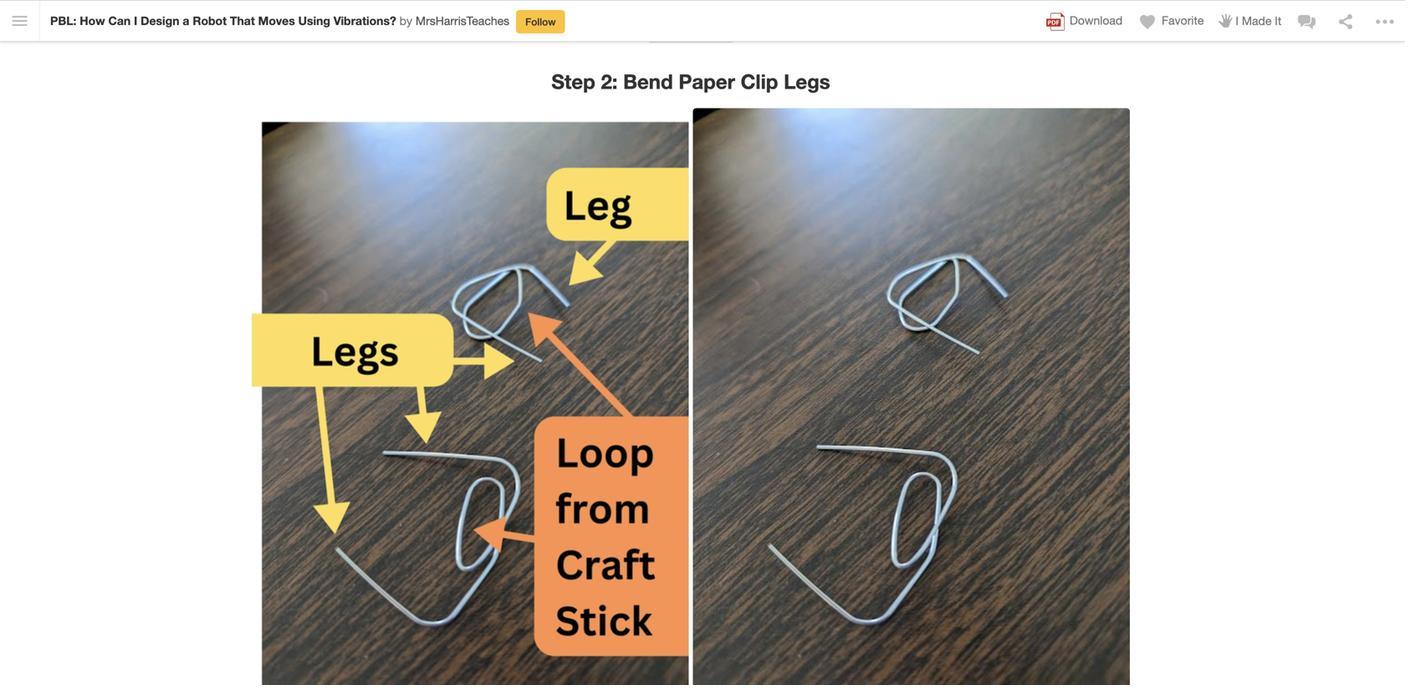 Task type: locate. For each thing, give the bounding box(es) containing it.
i inside button
[[1236, 14, 1239, 28]]

i right imadeit icon
[[1236, 14, 1239, 28]]

1 horizontal spatial bend paper clip legs image
[[693, 109, 1130, 686]]

0 horizontal spatial i
[[134, 14, 137, 28]]

clip
[[741, 70, 778, 93]]

1 i from the left
[[134, 14, 137, 28]]

i right can
[[134, 14, 137, 28]]

i made it
[[1236, 14, 1282, 28]]

step 2: bend paper clip legs
[[552, 70, 830, 93]]

can
[[108, 14, 131, 28]]

1 horizontal spatial i
[[1236, 14, 1239, 28]]

legs
[[784, 70, 830, 93]]

i
[[134, 14, 137, 28], [1236, 14, 1239, 28]]

0 horizontal spatial bend paper clip legs image
[[252, 109, 689, 686]]

mrsharristeaches link
[[416, 14, 510, 28]]

how
[[80, 14, 105, 28]]

pbl: how can i design a robot that moves using vibrations? by mrsharristeaches
[[50, 14, 510, 28]]

2 i from the left
[[1236, 14, 1239, 28]]

bend paper clip legs image
[[252, 109, 689, 686], [693, 109, 1130, 686]]

follow
[[525, 16, 556, 28]]

using
[[298, 14, 330, 28]]

design
[[141, 14, 179, 28]]

download button
[[1046, 12, 1123, 32]]



Task type: vqa. For each thing, say whether or not it's contained in the screenshot.
Paper
yes



Task type: describe. For each thing, give the bounding box(es) containing it.
mrsharristeaches
[[416, 14, 510, 28]]

download
[[1070, 14, 1123, 28]]

by
[[400, 14, 412, 28]]

bend
[[623, 70, 673, 93]]

that
[[230, 14, 255, 28]]

a
[[183, 14, 189, 28]]

1 bend paper clip legs image from the left
[[252, 109, 689, 686]]

vibrations?
[[334, 14, 396, 28]]

step
[[552, 70, 595, 93]]

favorite
[[1162, 14, 1204, 28]]

robot
[[193, 14, 227, 28]]

moves
[[258, 14, 295, 28]]

follow button
[[516, 10, 565, 34]]

it
[[1275, 14, 1282, 28]]

pbl:
[[50, 14, 76, 28]]

2:
[[601, 70, 618, 93]]

paper
[[679, 70, 735, 93]]

i made it button
[[1217, 12, 1282, 29]]

made
[[1242, 14, 1272, 28]]

2 bend paper clip legs image from the left
[[693, 109, 1130, 686]]

favorite button
[[1138, 12, 1204, 32]]

imadeit image
[[1217, 12, 1234, 24]]



